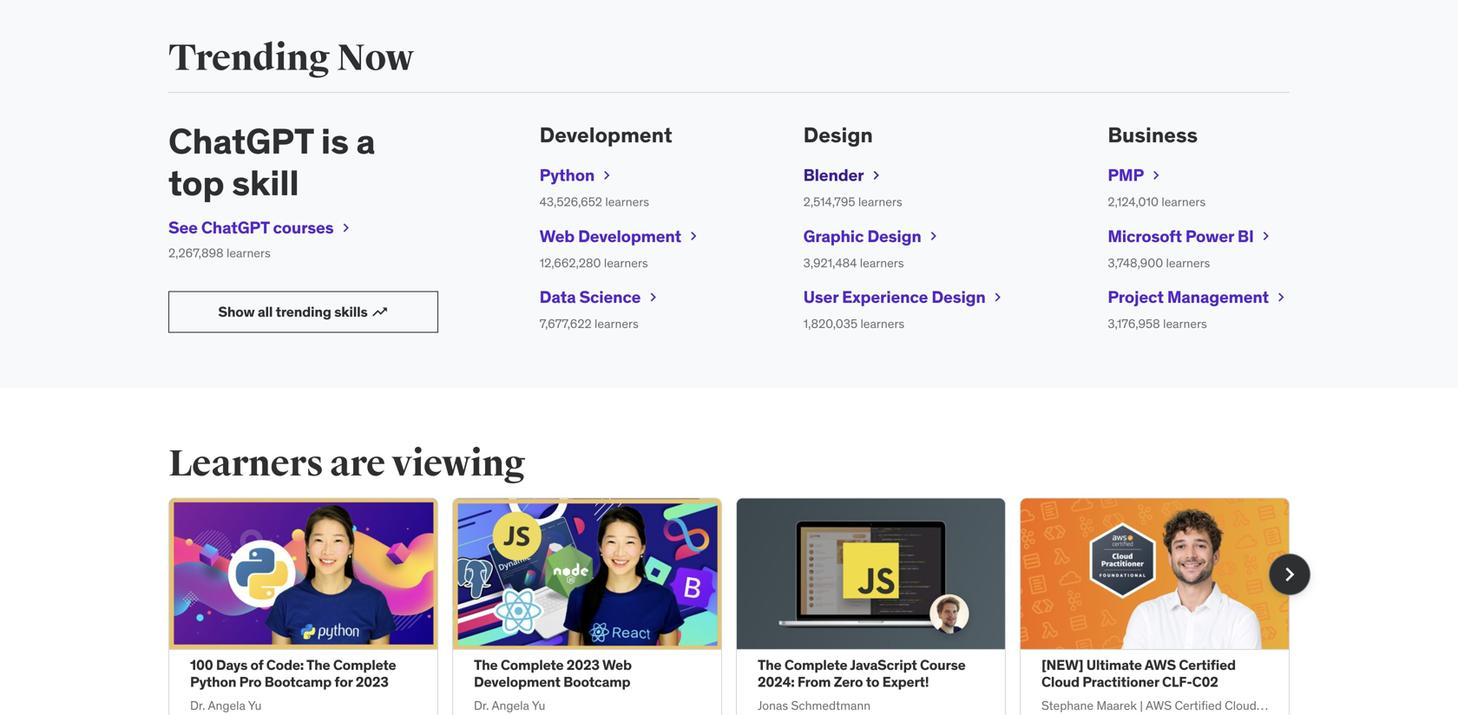 Task type: locate. For each thing, give the bounding box(es) containing it.
learners down "web development" link
[[604, 255, 648, 271]]

complete inside the complete 2023 web development bootcamp
[[501, 657, 564, 674]]

the
[[306, 657, 330, 674], [474, 657, 498, 674], [758, 657, 782, 674]]

2 complete from the left
[[501, 657, 564, 674]]

complete inside 100 days of code: the complete python pro bootcamp for 2023
[[333, 657, 396, 674]]

small image inside show all trending skills link
[[371, 303, 389, 321]]

small image up 2,124,010 learners
[[1148, 167, 1165, 184]]

learners down graphic design link
[[860, 255, 904, 271]]

0 horizontal spatial the
[[306, 657, 330, 674]]

small image for business
[[1148, 167, 1165, 184]]

[new] ultimate aws certified cloud practitioner clf-c02 link
[[1042, 657, 1236, 691]]

2 horizontal spatial complete
[[785, 657, 848, 674]]

web
[[540, 226, 575, 246], [602, 657, 632, 674]]

2 vertical spatial design
[[932, 286, 986, 307]]

the inside the complete javascript course 2024: from zero to expert!
[[758, 657, 782, 674]]

0 horizontal spatial complete
[[333, 657, 396, 674]]

design right experience
[[932, 286, 986, 307]]

a
[[356, 119, 375, 163]]

2 the from the left
[[474, 657, 498, 674]]

100 days of code: the complete python pro bootcamp for 2023 link
[[190, 657, 396, 691]]

design up 3,921,484 learners at the right of the page
[[868, 226, 922, 246]]

1 horizontal spatial bootcamp
[[564, 673, 631, 691]]

3,748,900 learners
[[1108, 255, 1211, 271]]

2,124,010
[[1108, 194, 1159, 210]]

the complete javascript course 2024: from zero to expert! link
[[758, 657, 966, 691]]

business
[[1108, 122, 1198, 148]]

chatgpt
[[168, 119, 313, 163], [201, 217, 270, 238]]

100 days of code: the complete python pro bootcamp for 2023
[[190, 657, 396, 691]]

see chatgpt courses link
[[168, 217, 355, 238]]

design up blender on the right of page
[[804, 122, 873, 148]]

learners for pmp
[[1162, 194, 1206, 210]]

development
[[540, 122, 673, 148], [578, 226, 682, 246], [474, 673, 561, 691]]

complete for development
[[501, 657, 564, 674]]

1 horizontal spatial the
[[474, 657, 498, 674]]

0 horizontal spatial web
[[540, 226, 575, 246]]

0 horizontal spatial python
[[190, 673, 236, 691]]

small image inside python link
[[598, 167, 616, 184]]

the for 2024:
[[758, 657, 782, 674]]

python inside 100 days of code: the complete python pro bootcamp for 2023
[[190, 673, 236, 691]]

0 vertical spatial web
[[540, 226, 575, 246]]

small image inside data science link
[[644, 288, 662, 306]]

chatgpt down trending at the top of page
[[168, 119, 313, 163]]

0 horizontal spatial bootcamp
[[265, 673, 332, 691]]

small image up 2,514,795 learners on the right of page
[[868, 167, 885, 184]]

see
[[168, 217, 198, 238]]

small image right bi
[[1258, 228, 1275, 245]]

data science link
[[540, 286, 662, 309]]

1 horizontal spatial python
[[540, 165, 595, 185]]

complete inside the complete javascript course 2024: from zero to expert!
[[785, 657, 848, 674]]

3,748,900
[[1108, 255, 1164, 271]]

2023
[[567, 657, 600, 674], [356, 673, 389, 691]]

bootcamp inside the complete 2023 web development bootcamp
[[564, 673, 631, 691]]

1 vertical spatial web
[[602, 657, 632, 674]]

2 bootcamp from the left
[[564, 673, 631, 691]]

small image inside blender link
[[868, 167, 885, 184]]

small image
[[337, 219, 355, 237], [685, 228, 702, 245], [644, 288, 662, 306], [989, 288, 1007, 306], [1273, 288, 1290, 306], [371, 303, 389, 321]]

learners down science
[[595, 316, 639, 332]]

0 horizontal spatial 2023
[[356, 673, 389, 691]]

pmp link
[[1108, 164, 1165, 187]]

graphic
[[804, 226, 864, 246]]

python up the 43,526,652
[[540, 165, 595, 185]]

43,526,652
[[540, 194, 602, 210]]

small image inside graphic design link
[[925, 228, 943, 245]]

python left pro
[[190, 673, 236, 691]]

see chatgpt courses
[[168, 217, 334, 238]]

1 horizontal spatial web
[[602, 657, 632, 674]]

2024:
[[758, 673, 795, 691]]

learners down see chatgpt courses at left top
[[227, 245, 271, 261]]

user
[[804, 286, 839, 307]]

1,820,035 learners
[[804, 316, 905, 332]]

12,662,280 learners
[[540, 255, 648, 271]]

1 complete from the left
[[333, 657, 396, 674]]

2 vertical spatial development
[[474, 673, 561, 691]]

1 horizontal spatial 2023
[[567, 657, 600, 674]]

small image for user experience design
[[989, 288, 1007, 306]]

small image inside pmp link
[[1148, 167, 1165, 184]]

learners
[[605, 194, 650, 210], [859, 194, 903, 210], [1162, 194, 1206, 210], [227, 245, 271, 261], [604, 255, 648, 271], [860, 255, 904, 271], [1166, 255, 1211, 271], [595, 316, 639, 332], [861, 316, 905, 332], [1163, 316, 1208, 332]]

3 complete from the left
[[785, 657, 848, 674]]

chatgpt up '2,267,898 learners'
[[201, 217, 270, 238]]

learners up graphic design link
[[859, 194, 903, 210]]

web development link
[[540, 225, 702, 248]]

learners for data science
[[595, 316, 639, 332]]

3 the from the left
[[758, 657, 782, 674]]

python
[[540, 165, 595, 185], [190, 673, 236, 691]]

small image up 43,526,652 learners at the left
[[598, 167, 616, 184]]

1 the from the left
[[306, 657, 330, 674]]

development inside the complete 2023 web development bootcamp
[[474, 673, 561, 691]]

chatgpt is a top skill
[[168, 119, 375, 205]]

the complete 2023 web development bootcamp
[[474, 657, 632, 691]]

practitioner
[[1083, 673, 1160, 691]]

small image
[[598, 167, 616, 184], [868, 167, 885, 184], [1148, 167, 1165, 184], [925, 228, 943, 245], [1258, 228, 1275, 245]]

learners for blender
[[859, 194, 903, 210]]

43,526,652 learners
[[540, 194, 650, 210]]

0 vertical spatial python
[[540, 165, 595, 185]]

learners down project management
[[1163, 316, 1208, 332]]

1 bootcamp from the left
[[265, 673, 332, 691]]

small image inside project management "link"
[[1273, 288, 1290, 306]]

small image inside user experience design link
[[989, 288, 1007, 306]]

bi
[[1238, 226, 1254, 246]]

1 vertical spatial python
[[190, 673, 236, 691]]

learners down experience
[[861, 316, 905, 332]]

small image inside "web development" link
[[685, 228, 702, 245]]

3,921,484
[[804, 255, 857, 271]]

blender link
[[804, 164, 885, 187]]

1 horizontal spatial complete
[[501, 657, 564, 674]]

the inside the complete 2023 web development bootcamp
[[474, 657, 498, 674]]

2 horizontal spatial the
[[758, 657, 782, 674]]

learners down microsoft power bi link
[[1166, 255, 1211, 271]]

user experience design link
[[804, 286, 1007, 309]]

for
[[335, 673, 353, 691]]

bootcamp inside 100 days of code: the complete python pro bootcamp for 2023
[[265, 673, 332, 691]]

learners up microsoft power bi
[[1162, 194, 1206, 210]]

learners for user experience design
[[861, 316, 905, 332]]

complete
[[333, 657, 396, 674], [501, 657, 564, 674], [785, 657, 848, 674]]

project management link
[[1108, 286, 1290, 309]]

small image up user experience design link
[[925, 228, 943, 245]]

small image for see chatgpt courses
[[337, 219, 355, 237]]

design
[[804, 122, 873, 148], [868, 226, 922, 246], [932, 286, 986, 307]]

microsoft
[[1108, 226, 1182, 246]]

learners for python
[[605, 194, 650, 210]]

bootcamp
[[265, 673, 332, 691], [564, 673, 631, 691]]

learners for graphic design
[[860, 255, 904, 271]]

0 vertical spatial chatgpt
[[168, 119, 313, 163]]

learners up "web development" link
[[605, 194, 650, 210]]

small image for project management
[[1273, 288, 1290, 306]]

0 vertical spatial design
[[804, 122, 873, 148]]

ultimate
[[1087, 657, 1142, 674]]

power
[[1186, 226, 1234, 246]]

course
[[920, 657, 966, 674]]

small image for development
[[598, 167, 616, 184]]

experience
[[842, 286, 928, 307]]

small image inside the see chatgpt courses "link"
[[337, 219, 355, 237]]

management
[[1168, 286, 1269, 307]]

learners for microsoft power bi
[[1166, 255, 1211, 271]]

clf-
[[1162, 673, 1193, 691]]



Task type: describe. For each thing, give the bounding box(es) containing it.
data science
[[540, 286, 641, 307]]

trending
[[168, 36, 330, 81]]

[new] ultimate aws certified cloud practitioner clf-c02
[[1042, 657, 1236, 691]]

javascript
[[850, 657, 917, 674]]

data
[[540, 286, 576, 307]]

2,514,795 learners
[[804, 194, 903, 210]]

3,176,958
[[1108, 316, 1160, 332]]

from
[[798, 673, 831, 691]]

certified
[[1179, 657, 1236, 674]]

chatgpt inside chatgpt is a top skill
[[168, 119, 313, 163]]

learners are viewing
[[168, 441, 526, 487]]

learners for project management
[[1163, 316, 1208, 332]]

graphic design
[[804, 226, 922, 246]]

2023 inside the complete 2023 web development bootcamp
[[567, 657, 600, 674]]

all
[[258, 303, 273, 321]]

1 vertical spatial chatgpt
[[201, 217, 270, 238]]

1,820,035
[[804, 316, 858, 332]]

zero
[[834, 673, 863, 691]]

next image
[[1276, 561, 1304, 589]]

1 vertical spatial design
[[868, 226, 922, 246]]

small image for show all trending skills
[[371, 303, 389, 321]]

pro
[[239, 673, 262, 691]]

trending
[[276, 303, 331, 321]]

the complete javascript course 2024: from zero to expert!
[[758, 657, 966, 691]]

project management
[[1108, 286, 1269, 307]]

2,267,898
[[168, 245, 224, 261]]

1 vertical spatial development
[[578, 226, 682, 246]]

7,677,622
[[540, 316, 592, 332]]

project
[[1108, 286, 1164, 307]]

learners
[[168, 441, 323, 487]]

microsoft power bi
[[1108, 226, 1254, 246]]

skills
[[334, 303, 368, 321]]

learners for web development
[[604, 255, 648, 271]]

days
[[216, 657, 248, 674]]

code:
[[266, 657, 304, 674]]

to
[[866, 673, 880, 691]]

3,176,958 learners
[[1108, 316, 1208, 332]]

of
[[250, 657, 263, 674]]

expert!
[[883, 673, 929, 691]]

python link
[[540, 164, 616, 187]]

courses
[[273, 217, 334, 238]]

7,677,622 learners
[[540, 316, 639, 332]]

2,514,795
[[804, 194, 856, 210]]

carousel element
[[168, 498, 1311, 715]]

show
[[218, 303, 255, 321]]

now
[[337, 36, 414, 81]]

2,267,898 learners
[[168, 245, 271, 261]]

user experience design
[[804, 286, 986, 307]]

the complete 2023 web development bootcamp link
[[474, 657, 632, 691]]

pmp
[[1108, 165, 1144, 185]]

2,124,010 learners
[[1108, 194, 1206, 210]]

are
[[330, 441, 385, 487]]

the inside 100 days of code: the complete python pro bootcamp for 2023
[[306, 657, 330, 674]]

complete for 2024:
[[785, 657, 848, 674]]

web development
[[540, 226, 682, 246]]

c02
[[1193, 673, 1219, 691]]

show all trending skills link
[[168, 291, 438, 333]]

small image for design
[[868, 167, 885, 184]]

12,662,280
[[540, 255, 601, 271]]

small image for web development
[[685, 228, 702, 245]]

show all trending skills
[[218, 303, 368, 321]]

web inside the complete 2023 web development bootcamp
[[602, 657, 632, 674]]

microsoft power bi link
[[1108, 225, 1275, 248]]

viewing
[[392, 441, 526, 487]]

100
[[190, 657, 213, 674]]

[new]
[[1042, 657, 1084, 674]]

science
[[579, 286, 641, 307]]

skill
[[232, 161, 299, 205]]

0 vertical spatial development
[[540, 122, 673, 148]]

is
[[321, 119, 349, 163]]

python inside python link
[[540, 165, 595, 185]]

top
[[168, 161, 224, 205]]

the for development
[[474, 657, 498, 674]]

cloud
[[1042, 673, 1080, 691]]

trending now
[[168, 36, 414, 81]]

3,921,484 learners
[[804, 255, 904, 271]]

small image for data science
[[644, 288, 662, 306]]

2023 inside 100 days of code: the complete python pro bootcamp for 2023
[[356, 673, 389, 691]]

aws
[[1145, 657, 1176, 674]]

graphic design link
[[804, 225, 943, 248]]

small image inside microsoft power bi link
[[1258, 228, 1275, 245]]

blender
[[804, 165, 864, 185]]



Task type: vqa. For each thing, say whether or not it's contained in the screenshot.


